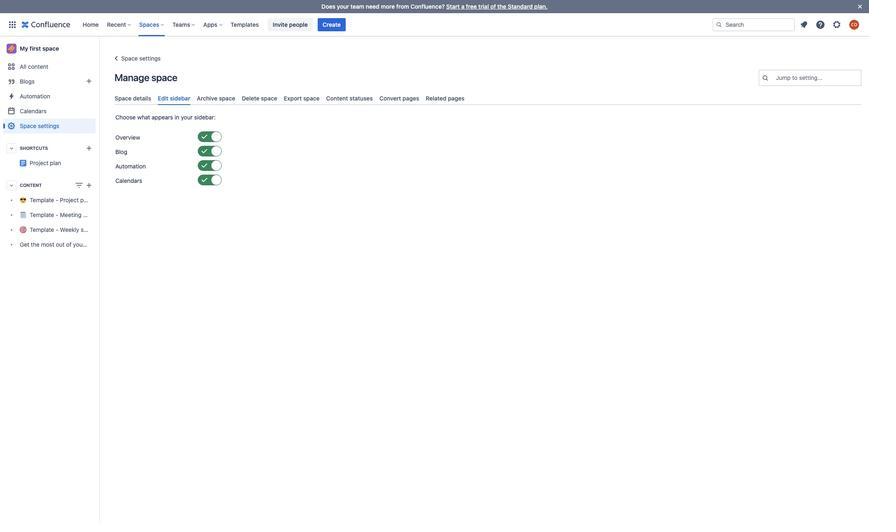 Task type: vqa. For each thing, say whether or not it's contained in the screenshot.
rightmost custom
no



Task type: describe. For each thing, give the bounding box(es) containing it.
plan for project plan link above change view icon
[[116, 156, 127, 163]]

invite people
[[273, 21, 308, 28]]

space details link
[[111, 92, 155, 105]]

delete space link
[[239, 92, 281, 105]]

help icon image
[[816, 20, 826, 29]]

project plan link up change view icon
[[3, 156, 127, 171]]

all content
[[20, 63, 48, 70]]

sidebar:
[[194, 114, 216, 121]]

template for template - project plan
[[30, 197, 54, 204]]

create link
[[318, 18, 346, 31]]

small image for calendars
[[212, 177, 218, 184]]

appears
[[152, 114, 173, 121]]

settings inside space element
[[38, 122, 59, 129]]

plan inside tree
[[80, 197, 92, 204]]

all
[[20, 63, 26, 70]]

recent
[[107, 21, 126, 28]]

1 vertical spatial calendars
[[115, 177, 142, 184]]

1 horizontal spatial the
[[498, 3, 506, 10]]

template - project plan image
[[20, 160, 26, 167]]

setting...
[[799, 74, 823, 81]]

0 horizontal spatial space settings link
[[3, 119, 96, 134]]

spaces
[[139, 21, 159, 28]]

0 vertical spatial space settings link
[[111, 54, 161, 63]]

all content link
[[3, 59, 96, 74]]

change view image
[[74, 181, 84, 190]]

choose
[[115, 114, 136, 121]]

related pages
[[426, 95, 465, 102]]

export space
[[284, 95, 320, 102]]

banner containing home
[[0, 13, 869, 36]]

apps button
[[201, 18, 226, 31]]

archive space link
[[194, 92, 239, 105]]

export
[[284, 95, 302, 102]]

pages for related pages
[[448, 95, 465, 102]]

space for export space
[[303, 95, 320, 102]]

space details
[[115, 95, 151, 102]]

of inside tree
[[66, 241, 71, 248]]

related pages link
[[423, 92, 468, 105]]

what
[[137, 114, 150, 121]]

trial
[[479, 3, 489, 10]]

template - weekly status report link
[[3, 223, 115, 237]]

small image for overview
[[201, 134, 208, 140]]

space inside tab list
[[115, 95, 132, 102]]

0 vertical spatial space
[[121, 55, 138, 62]]

details
[[133, 95, 151, 102]]

close image
[[855, 2, 865, 12]]

invite
[[273, 21, 288, 28]]

first
[[30, 45, 41, 52]]

invite people button
[[268, 18, 313, 31]]

manage space
[[115, 72, 177, 83]]

content
[[28, 63, 48, 70]]

content for content
[[20, 183, 42, 188]]

space for manage space
[[151, 72, 177, 83]]

create a blog image
[[84, 76, 94, 86]]

calendars link
[[3, 104, 96, 119]]

my first space
[[20, 45, 59, 52]]

template for template - meeting notes
[[30, 212, 54, 219]]

project plan for project plan link under shortcuts dropdown button at the left of page
[[30, 160, 61, 167]]

does
[[322, 3, 336, 10]]

apps
[[203, 21, 217, 28]]

standard
[[508, 3, 533, 10]]

archive
[[197, 95, 217, 102]]

- for meeting
[[56, 212, 58, 219]]

template - meeting notes link
[[3, 208, 98, 223]]

start a free trial of the standard plan. link
[[446, 3, 548, 10]]

space right first
[[42, 45, 59, 52]]

out
[[56, 241, 65, 248]]

team inside tree
[[86, 241, 100, 248]]

in
[[175, 114, 179, 121]]

shortcuts
[[20, 146, 48, 151]]

automation link
[[3, 89, 96, 104]]

my
[[20, 45, 28, 52]]

report
[[99, 227, 115, 234]]

plan for project plan link under shortcuts dropdown button at the left of page
[[50, 160, 61, 167]]

plan.
[[534, 3, 548, 10]]

space for delete space
[[261, 95, 277, 102]]

- for project
[[56, 197, 58, 204]]

content statuses
[[326, 95, 373, 102]]

spaces button
[[137, 18, 168, 31]]

content for content statuses
[[326, 95, 348, 102]]

manage
[[115, 72, 149, 83]]

content statuses link
[[323, 92, 376, 105]]

templates link
[[228, 18, 261, 31]]

your profile and preferences image
[[850, 20, 860, 29]]

2 vertical spatial space
[[20, 122, 36, 129]]

a
[[461, 3, 465, 10]]

most
[[41, 241, 54, 248]]

my first space link
[[3, 40, 96, 57]]

choose what appears in your sidebar:
[[115, 114, 216, 121]]

create a page image
[[84, 181, 94, 190]]

global element
[[5, 13, 711, 36]]

project inside tree
[[60, 197, 79, 204]]

overview
[[115, 134, 140, 141]]

space settings inside space element
[[20, 122, 59, 129]]

convert pages link
[[376, 92, 423, 105]]



Task type: locate. For each thing, give the bounding box(es) containing it.
- up template - meeting notes link
[[56, 197, 58, 204]]

project plan
[[96, 156, 127, 163], [30, 160, 61, 167]]

edit sidebar
[[158, 95, 190, 102]]

templates
[[231, 21, 259, 28]]

1 horizontal spatial team
[[351, 3, 364, 10]]

1 vertical spatial of
[[66, 241, 71, 248]]

settings up 'manage space'
[[139, 55, 161, 62]]

1 horizontal spatial content
[[326, 95, 348, 102]]

2 vertical spatial -
[[56, 227, 58, 234]]

the right trial
[[498, 3, 506, 10]]

space for archive space
[[219, 95, 235, 102]]

create
[[323, 21, 341, 28]]

shortcuts button
[[3, 141, 96, 156]]

space settings up 'manage space'
[[121, 55, 161, 62]]

0 vertical spatial the
[[498, 3, 506, 10]]

2 pages from the left
[[448, 95, 465, 102]]

of
[[491, 3, 496, 10], [66, 241, 71, 248]]

2 - from the top
[[56, 212, 58, 219]]

recent button
[[105, 18, 134, 31]]

content inside dropdown button
[[20, 183, 42, 188]]

small image
[[201, 148, 208, 155], [212, 148, 218, 155], [212, 163, 218, 169], [212, 177, 218, 184]]

1 vertical spatial settings
[[38, 122, 59, 129]]

2 horizontal spatial plan
[[116, 156, 127, 163]]

template up most
[[30, 227, 54, 234]]

pages right convert
[[403, 95, 419, 102]]

template - project plan link
[[3, 193, 96, 208]]

1 vertical spatial automation
[[115, 163, 146, 170]]

archive space
[[197, 95, 235, 102]]

team
[[351, 3, 364, 10], [86, 241, 100, 248]]

from
[[396, 3, 409, 10]]

small image for automation
[[201, 163, 208, 169]]

0 horizontal spatial space settings
[[20, 122, 59, 129]]

- left weekly
[[56, 227, 58, 234]]

2 horizontal spatial project
[[96, 156, 115, 163]]

1 horizontal spatial project
[[60, 197, 79, 204]]

0 vertical spatial team
[[351, 3, 364, 10]]

people
[[289, 21, 308, 28]]

1 horizontal spatial space settings link
[[111, 54, 161, 63]]

space
[[121, 55, 138, 62], [115, 95, 132, 102], [20, 122, 36, 129]]

1 vertical spatial team
[[86, 241, 100, 248]]

1 horizontal spatial settings
[[139, 55, 161, 62]]

0 vertical spatial automation
[[20, 93, 50, 100]]

automation inside automation link
[[20, 93, 50, 100]]

automation down blogs
[[20, 93, 50, 100]]

automation
[[20, 93, 50, 100], [115, 163, 146, 170]]

space element
[[0, 36, 127, 524]]

sidebar
[[170, 95, 190, 102]]

project plan link down shortcuts dropdown button at the left of page
[[30, 160, 61, 167]]

- left meeting
[[56, 212, 58, 219]]

the inside get the most out of your team space link
[[31, 241, 39, 248]]

jump
[[776, 74, 791, 81]]

settings
[[139, 55, 161, 62], [38, 122, 59, 129]]

1 horizontal spatial space settings
[[121, 55, 161, 62]]

small image for blog
[[212, 148, 218, 155]]

- for weekly
[[56, 227, 58, 234]]

export space link
[[281, 92, 323, 105]]

0 vertical spatial content
[[326, 95, 348, 102]]

1 horizontal spatial project plan
[[96, 156, 127, 163]]

1 - from the top
[[56, 197, 58, 204]]

1 vertical spatial the
[[31, 241, 39, 248]]

1 vertical spatial space
[[115, 95, 132, 102]]

weekly
[[60, 227, 79, 234]]

2 vertical spatial your
[[73, 241, 85, 248]]

1 horizontal spatial your
[[181, 114, 193, 121]]

0 horizontal spatial your
[[73, 241, 85, 248]]

automation down blog
[[115, 163, 146, 170]]

calendars inside space element
[[20, 108, 47, 115]]

template down template - project plan link
[[30, 212, 54, 219]]

home link
[[80, 18, 101, 31]]

0 horizontal spatial content
[[20, 183, 42, 188]]

space up shortcuts
[[20, 122, 36, 129]]

convert
[[380, 95, 401, 102]]

1 horizontal spatial of
[[491, 3, 496, 10]]

teams button
[[170, 18, 198, 31]]

convert pages
[[380, 95, 419, 102]]

2 template from the top
[[30, 212, 54, 219]]

tab list containing space details
[[111, 92, 865, 105]]

space inside tree
[[101, 241, 117, 248]]

calendars
[[20, 108, 47, 115], [115, 177, 142, 184]]

0 horizontal spatial plan
[[50, 160, 61, 167]]

start
[[446, 3, 460, 10]]

space left the details
[[115, 95, 132, 102]]

confluence?
[[411, 3, 445, 10]]

space up 'manage'
[[121, 55, 138, 62]]

get
[[20, 241, 29, 248]]

notification icon image
[[799, 20, 809, 29]]

Search settings text field
[[776, 74, 778, 82]]

space settings down calendars link
[[20, 122, 59, 129]]

small image for calendars
[[201, 177, 208, 184]]

pages
[[403, 95, 419, 102], [448, 95, 465, 102]]

2 vertical spatial template
[[30, 227, 54, 234]]

1 horizontal spatial calendars
[[115, 177, 142, 184]]

1 horizontal spatial automation
[[115, 163, 146, 170]]

meeting
[[60, 212, 82, 219]]

0 horizontal spatial calendars
[[20, 108, 47, 115]]

your inside get the most out of your team space link
[[73, 241, 85, 248]]

collapse sidebar image
[[90, 40, 108, 57]]

Search field
[[713, 18, 795, 31]]

space settings link
[[111, 54, 161, 63], [3, 119, 96, 134]]

your right does
[[337, 3, 349, 10]]

0 vertical spatial template
[[30, 197, 54, 204]]

blogs link
[[3, 74, 96, 89]]

appswitcher icon image
[[7, 20, 17, 29]]

content
[[326, 95, 348, 102], [20, 183, 42, 188]]

related
[[426, 95, 447, 102]]

0 vertical spatial of
[[491, 3, 496, 10]]

space right export
[[303, 95, 320, 102]]

1 horizontal spatial pages
[[448, 95, 465, 102]]

teams
[[172, 21, 190, 28]]

project plan link
[[3, 156, 127, 171], [30, 160, 61, 167]]

more
[[381, 3, 395, 10]]

0 vertical spatial your
[[337, 3, 349, 10]]

pages for convert pages
[[403, 95, 419, 102]]

2 horizontal spatial your
[[337, 3, 349, 10]]

0 horizontal spatial team
[[86, 241, 100, 248]]

0 horizontal spatial project
[[30, 160, 48, 167]]

space settings link up 'manage'
[[111, 54, 161, 63]]

project
[[96, 156, 115, 163], [30, 160, 48, 167], [60, 197, 79, 204]]

space down "report"
[[101, 241, 117, 248]]

0 vertical spatial settings
[[139, 55, 161, 62]]

team down the "status"
[[86, 241, 100, 248]]

template - project plan
[[30, 197, 92, 204]]

of right out
[[66, 241, 71, 248]]

settings down calendars link
[[38, 122, 59, 129]]

content button
[[3, 178, 96, 193]]

template - weekly status report
[[30, 227, 115, 234]]

calendars down blog
[[115, 177, 142, 184]]

0 horizontal spatial of
[[66, 241, 71, 248]]

content left statuses
[[326, 95, 348, 102]]

template - meeting notes
[[30, 212, 98, 219]]

space settings link up shortcuts dropdown button at the left of page
[[3, 119, 96, 134]]

the
[[498, 3, 506, 10], [31, 241, 39, 248]]

search image
[[716, 21, 723, 28]]

plan down shortcuts dropdown button at the left of page
[[50, 160, 61, 167]]

3 - from the top
[[56, 227, 58, 234]]

edit sidebar link
[[155, 92, 194, 105]]

1 template from the top
[[30, 197, 54, 204]]

space right archive
[[219, 95, 235, 102]]

template
[[30, 197, 54, 204], [30, 212, 54, 219], [30, 227, 54, 234]]

edit
[[158, 95, 168, 102]]

blogs
[[20, 78, 35, 85]]

0 horizontal spatial settings
[[38, 122, 59, 129]]

tree
[[3, 193, 117, 252]]

tab list
[[111, 92, 865, 105]]

template down content dropdown button
[[30, 197, 54, 204]]

notes
[[83, 212, 98, 219]]

your right in on the top
[[181, 114, 193, 121]]

3 template from the top
[[30, 227, 54, 234]]

0 vertical spatial -
[[56, 197, 58, 204]]

tree inside space element
[[3, 193, 117, 252]]

plan down 'create a page' image in the left top of the page
[[80, 197, 92, 204]]

status
[[81, 227, 97, 234]]

small image
[[201, 134, 208, 140], [212, 134, 218, 140], [201, 163, 208, 169], [201, 177, 208, 184]]

0 horizontal spatial the
[[31, 241, 39, 248]]

template for template - weekly status report
[[30, 227, 54, 234]]

does your team need more from confluence? start a free trial of the standard plan.
[[322, 3, 548, 10]]

team left need
[[351, 3, 364, 10]]

small image for automation
[[212, 163, 218, 169]]

calendars down automation link
[[20, 108, 47, 115]]

jump to setting...
[[776, 74, 823, 81]]

project plan for project plan link above change view icon
[[96, 156, 127, 163]]

0 horizontal spatial project plan
[[30, 160, 61, 167]]

plan down blog
[[116, 156, 127, 163]]

pages right 'related'
[[448, 95, 465, 102]]

add shortcut image
[[84, 143, 94, 153]]

blog
[[115, 148, 127, 155]]

1 vertical spatial content
[[20, 183, 42, 188]]

project plan down blog
[[96, 156, 127, 163]]

the right get
[[31, 241, 39, 248]]

1 vertical spatial space settings
[[20, 122, 59, 129]]

home
[[83, 21, 99, 28]]

0 vertical spatial space settings
[[121, 55, 161, 62]]

1 vertical spatial template
[[30, 212, 54, 219]]

need
[[366, 3, 379, 10]]

your
[[337, 3, 349, 10], [181, 114, 193, 121], [73, 241, 85, 248]]

space right delete
[[261, 95, 277, 102]]

1 vertical spatial your
[[181, 114, 193, 121]]

free
[[466, 3, 477, 10]]

your down template - weekly status report
[[73, 241, 85, 248]]

space up edit
[[151, 72, 177, 83]]

confluence image
[[21, 20, 70, 29], [21, 20, 70, 29]]

settings icon image
[[832, 20, 842, 29]]

project plan down shortcuts dropdown button at the left of page
[[30, 160, 61, 167]]

get the most out of your team space
[[20, 241, 117, 248]]

1 vertical spatial space settings link
[[3, 119, 96, 134]]

get the most out of your team space link
[[3, 237, 117, 252]]

0 horizontal spatial automation
[[20, 93, 50, 100]]

delete space
[[242, 95, 277, 102]]

1 pages from the left
[[403, 95, 419, 102]]

of right trial
[[491, 3, 496, 10]]

banner
[[0, 13, 869, 36]]

content down template - project plan image
[[20, 183, 42, 188]]

0 vertical spatial calendars
[[20, 108, 47, 115]]

to
[[793, 74, 798, 81]]

1 vertical spatial -
[[56, 212, 58, 219]]

1 horizontal spatial plan
[[80, 197, 92, 204]]

0 horizontal spatial pages
[[403, 95, 419, 102]]

delete
[[242, 95, 260, 102]]

tree containing template - project plan
[[3, 193, 117, 252]]



